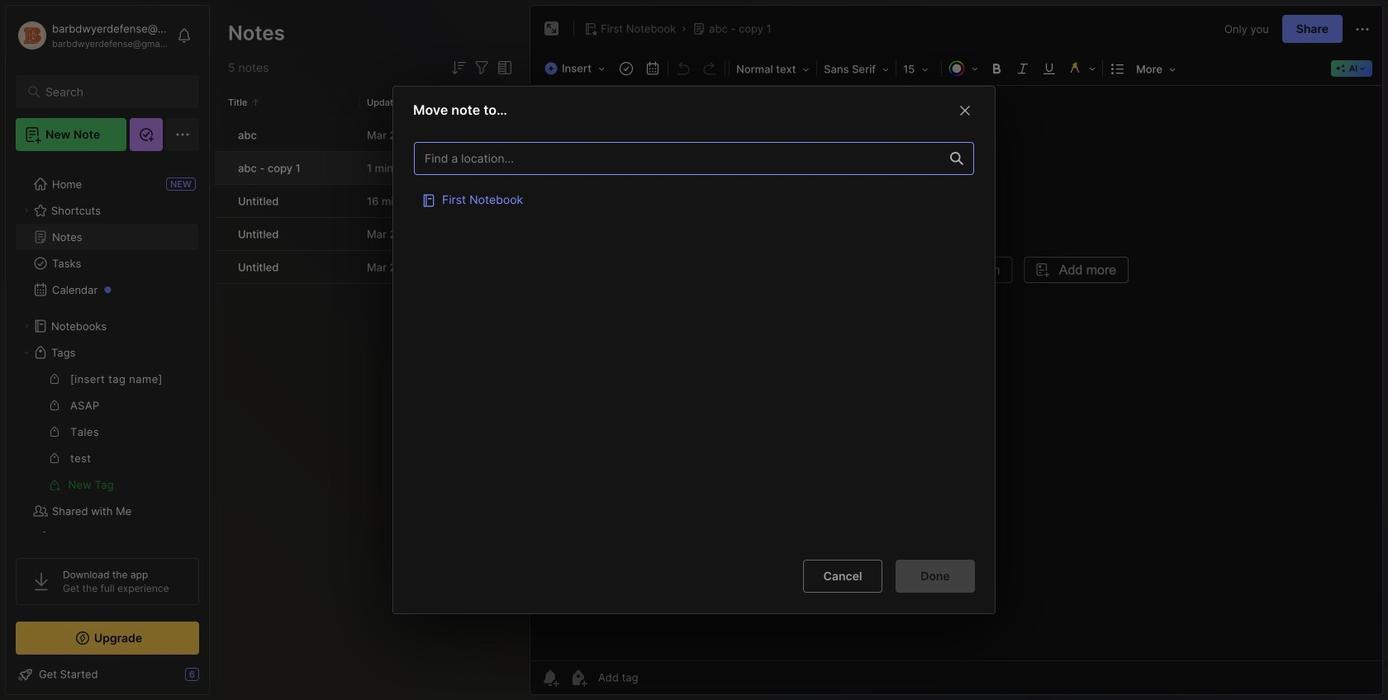 Task type: describe. For each thing, give the bounding box(es) containing it.
add a reminder image
[[540, 668, 560, 688]]

expand tags image
[[21, 348, 31, 358]]

font color image
[[944, 57, 983, 80]]

tree inside 'main' element
[[6, 161, 209, 587]]

main element
[[0, 0, 215, 701]]

font size image
[[898, 58, 940, 79]]

calendar event image
[[641, 57, 664, 80]]

task image
[[615, 57, 638, 80]]

bulleted list image
[[1107, 57, 1130, 80]]

Search text field
[[45, 84, 177, 100]]

expand note image
[[542, 19, 562, 39]]

Find a location field
[[406, 134, 982, 547]]



Task type: vqa. For each thing, say whether or not it's contained in the screenshot.
Note Editor text box
yes



Task type: locate. For each thing, give the bounding box(es) containing it.
insert image
[[540, 58, 613, 79]]

group inside "tree"
[[16, 366, 198, 498]]

bold image
[[985, 57, 1008, 80]]

add tag image
[[568, 668, 588, 688]]

Find a location… text field
[[415, 145, 940, 172]]

row group
[[215, 119, 525, 284]]

group
[[16, 366, 198, 498]]

highlight image
[[1063, 57, 1101, 80]]

cell
[[414, 184, 974, 217]]

none search field inside 'main' element
[[45, 82, 177, 102]]

underline image
[[1038, 57, 1061, 80]]

more image
[[1131, 58, 1181, 79]]

italic image
[[1011, 57, 1035, 80]]

Note Editor text field
[[530, 85, 1382, 661]]

font family image
[[819, 58, 894, 79]]

None search field
[[45, 82, 177, 102]]

note window element
[[530, 5, 1383, 696]]

tree
[[6, 161, 209, 587]]

expand notebooks image
[[21, 321, 31, 331]]

heading level image
[[731, 58, 815, 79]]

close image
[[955, 101, 975, 121]]

cell inside find a location field
[[414, 184, 974, 217]]



